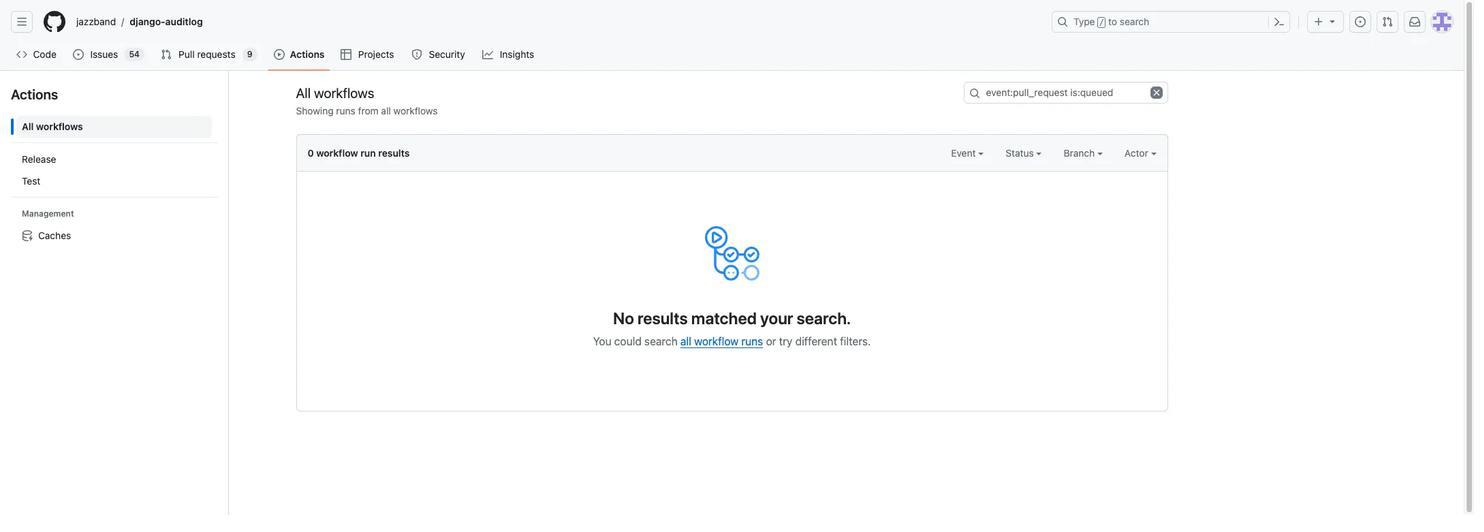 Task type: locate. For each thing, give the bounding box(es) containing it.
1 vertical spatial workflows
[[394, 105, 438, 117]]

try
[[779, 335, 793, 347]]

0 horizontal spatial git pull request image
[[161, 49, 172, 60]]

1 horizontal spatial runs
[[742, 335, 763, 347]]

clear filters image
[[1150, 87, 1163, 99]]

play image
[[274, 49, 285, 60]]

0 vertical spatial all workflows
[[296, 85, 374, 100]]

1 horizontal spatial workflows
[[314, 85, 374, 100]]

0 vertical spatial workflow
[[316, 147, 358, 159]]

0 vertical spatial list
[[71, 11, 1044, 33]]

/
[[121, 16, 124, 28], [1099, 18, 1104, 27]]

actions down code link
[[11, 87, 58, 102]]

/ for type
[[1099, 18, 1104, 27]]

you could search all workflow runs or try different filters.
[[593, 335, 871, 347]]

54
[[129, 49, 140, 59]]

release link
[[16, 149, 212, 170]]

workflows
[[314, 85, 374, 100], [394, 105, 438, 117], [36, 121, 83, 132]]

0 horizontal spatial all
[[381, 105, 391, 117]]

1 horizontal spatial git pull request image
[[1382, 16, 1393, 27]]

/ left 'django-'
[[121, 16, 124, 28]]

1 horizontal spatial results
[[638, 309, 688, 328]]

/ for jazzband
[[121, 16, 124, 28]]

2 vertical spatial workflows
[[36, 121, 83, 132]]

runs left or
[[742, 335, 763, 347]]

results right no
[[638, 309, 688, 328]]

no
[[613, 309, 634, 328]]

all up showing
[[296, 85, 311, 100]]

triangle down image
[[1327, 16, 1338, 27]]

1 horizontal spatial workflow
[[694, 335, 739, 347]]

1 horizontal spatial issue opened image
[[1355, 16, 1366, 27]]

1 vertical spatial issue opened image
[[73, 49, 84, 60]]

search right could
[[645, 335, 678, 347]]

issue opened image for top git pull request image
[[1355, 16, 1366, 27]]

event button
[[951, 146, 984, 160]]

all workflows
[[296, 85, 374, 100], [22, 121, 83, 132]]

actions
[[290, 48, 325, 60], [11, 87, 58, 102]]

shield image
[[412, 49, 422, 60]]

/ left to
[[1099, 18, 1104, 27]]

pull
[[179, 48, 195, 60]]

0 horizontal spatial all
[[22, 121, 34, 132]]

git pull request image
[[1382, 16, 1393, 27], [161, 49, 172, 60]]

0 horizontal spatial issue opened image
[[73, 49, 84, 60]]

all
[[296, 85, 311, 100], [22, 121, 34, 132]]

/ inside type / to search
[[1099, 18, 1104, 27]]

workflow
[[316, 147, 358, 159], [694, 335, 739, 347]]

search
[[1120, 16, 1150, 27], [645, 335, 678, 347]]

None search field
[[964, 82, 1168, 104]]

workflow right 0
[[316, 147, 358, 159]]

1 vertical spatial all workflows
[[22, 121, 83, 132]]

issue opened image right triangle down image
[[1355, 16, 1366, 27]]

0 horizontal spatial workflows
[[36, 121, 83, 132]]

or
[[766, 335, 776, 347]]

table image
[[341, 49, 352, 60]]

0 vertical spatial all
[[381, 105, 391, 117]]

runs left from
[[336, 105, 356, 117]]

1 horizontal spatial all workflows
[[296, 85, 374, 100]]

branch
[[1064, 147, 1098, 159]]

1 vertical spatial list
[[11, 110, 217, 252]]

all up release
[[22, 121, 34, 132]]

1 horizontal spatial all
[[296, 85, 311, 100]]

all workflows up release
[[22, 121, 83, 132]]

git pull request image left 'pull'
[[161, 49, 172, 60]]

code link
[[11, 44, 62, 65]]

actions right 'play' image
[[290, 48, 325, 60]]

0 horizontal spatial results
[[378, 147, 410, 159]]

jazzband link
[[71, 11, 121, 33]]

list
[[71, 11, 1044, 33], [11, 110, 217, 252]]

django-auditlog link
[[124, 11, 208, 33]]

command palette image
[[1274, 16, 1285, 27]]

results
[[378, 147, 410, 159], [638, 309, 688, 328]]

workflows up showing runs from all workflows
[[314, 85, 374, 100]]

2 horizontal spatial workflows
[[394, 105, 438, 117]]

0 vertical spatial search
[[1120, 16, 1150, 27]]

0 vertical spatial runs
[[336, 105, 356, 117]]

type
[[1074, 16, 1095, 27]]

all down the matched
[[681, 335, 691, 347]]

workflow down the matched
[[694, 335, 739, 347]]

issue opened image left issues
[[73, 49, 84, 60]]

issues
[[90, 48, 118, 60]]

results right run
[[378, 147, 410, 159]]

all right from
[[381, 105, 391, 117]]

0 horizontal spatial /
[[121, 16, 124, 28]]

test link
[[16, 170, 212, 192]]

1 horizontal spatial actions
[[290, 48, 325, 60]]

you
[[593, 335, 612, 347]]

1 horizontal spatial /
[[1099, 18, 1104, 27]]

0
[[308, 147, 314, 159]]

runs
[[336, 105, 356, 117], [742, 335, 763, 347]]

search.
[[797, 309, 851, 328]]

all for workflow
[[681, 335, 691, 347]]

insights
[[500, 48, 534, 60]]

0 horizontal spatial runs
[[336, 105, 356, 117]]

code image
[[16, 49, 27, 60]]

workflows up release
[[36, 121, 83, 132]]

1 vertical spatial search
[[645, 335, 678, 347]]

list containing all workflows
[[11, 110, 217, 252]]

9
[[247, 49, 253, 59]]

git pull request image left notifications image
[[1382, 16, 1393, 27]]

showing runs from all workflows
[[296, 105, 438, 117]]

1 vertical spatial all
[[22, 121, 34, 132]]

all
[[381, 105, 391, 117], [681, 335, 691, 347]]

actor button
[[1125, 146, 1157, 160]]

1 horizontal spatial all
[[681, 335, 691, 347]]

search right to
[[1120, 16, 1150, 27]]

1 vertical spatial all
[[681, 335, 691, 347]]

workflows right from
[[394, 105, 438, 117]]

all workflows up showing
[[296, 85, 374, 100]]

0 vertical spatial issue opened image
[[1355, 16, 1366, 27]]

0 horizontal spatial all workflows
[[22, 121, 83, 132]]

all inside list
[[22, 121, 34, 132]]

/ inside jazzband / django-auditlog
[[121, 16, 124, 28]]

type / to search
[[1074, 16, 1150, 27]]

code
[[33, 48, 56, 60]]

issue opened image
[[1355, 16, 1366, 27], [73, 49, 84, 60]]

0 horizontal spatial actions
[[11, 87, 58, 102]]



Task type: describe. For each thing, give the bounding box(es) containing it.
caches
[[38, 230, 71, 241]]

search image
[[969, 88, 980, 99]]

event
[[951, 147, 979, 159]]

to
[[1109, 16, 1117, 27]]

all for workflows
[[381, 105, 391, 117]]

0 horizontal spatial workflow
[[316, 147, 358, 159]]

notifications image
[[1410, 16, 1421, 27]]

issue opened image for the bottommost git pull request image
[[73, 49, 84, 60]]

different
[[796, 335, 837, 347]]

filters.
[[840, 335, 871, 347]]

jazzband / django-auditlog
[[76, 16, 203, 28]]

1 vertical spatial results
[[638, 309, 688, 328]]

requests
[[197, 48, 235, 60]]

matched
[[691, 309, 757, 328]]

0 vertical spatial all
[[296, 85, 311, 100]]

projects
[[358, 48, 394, 60]]

status
[[1006, 147, 1037, 159]]

all workflow runs link
[[681, 335, 763, 347]]

pull requests
[[179, 48, 235, 60]]

jazzband
[[76, 16, 116, 27]]

showing
[[296, 105, 334, 117]]

1 vertical spatial git pull request image
[[161, 49, 172, 60]]

graph image
[[483, 49, 493, 60]]

0 vertical spatial actions
[[290, 48, 325, 60]]

1 vertical spatial runs
[[742, 335, 763, 347]]

caches link
[[16, 225, 212, 247]]

0 vertical spatial results
[[378, 147, 410, 159]]

release
[[22, 153, 56, 165]]

insights link
[[477, 44, 541, 65]]

from
[[358, 105, 379, 117]]

your
[[760, 309, 793, 328]]

all workflows link
[[16, 116, 212, 138]]

1 vertical spatial workflow
[[694, 335, 739, 347]]

0 workflow run results
[[308, 147, 410, 159]]

0 vertical spatial workflows
[[314, 85, 374, 100]]

github actions image
[[705, 226, 759, 281]]

0 vertical spatial git pull request image
[[1382, 16, 1393, 27]]

security
[[429, 48, 465, 60]]

run
[[361, 147, 376, 159]]

actor
[[1125, 147, 1151, 159]]

1 horizontal spatial search
[[1120, 16, 1150, 27]]

status button
[[1006, 146, 1042, 160]]

projects link
[[336, 44, 401, 65]]

django-
[[130, 16, 165, 27]]

filter workflows element
[[16, 149, 212, 192]]

all workflows inside list
[[22, 121, 83, 132]]

no results matched your search.
[[613, 309, 851, 328]]

could
[[614, 335, 642, 347]]

actions link
[[268, 44, 330, 65]]

test
[[22, 175, 40, 187]]

Filter workflow runs search field
[[964, 82, 1168, 104]]

1 vertical spatial actions
[[11, 87, 58, 102]]

auditlog
[[165, 16, 203, 27]]

0 horizontal spatial search
[[645, 335, 678, 347]]

homepage image
[[44, 11, 65, 33]]

management
[[22, 208, 74, 219]]

plus image
[[1314, 16, 1325, 27]]

workflows inside list
[[36, 121, 83, 132]]

list containing jazzband
[[71, 11, 1044, 33]]

security link
[[406, 44, 472, 65]]



Task type: vqa. For each thing, say whether or not it's contained in the screenshot.
check icon
no



